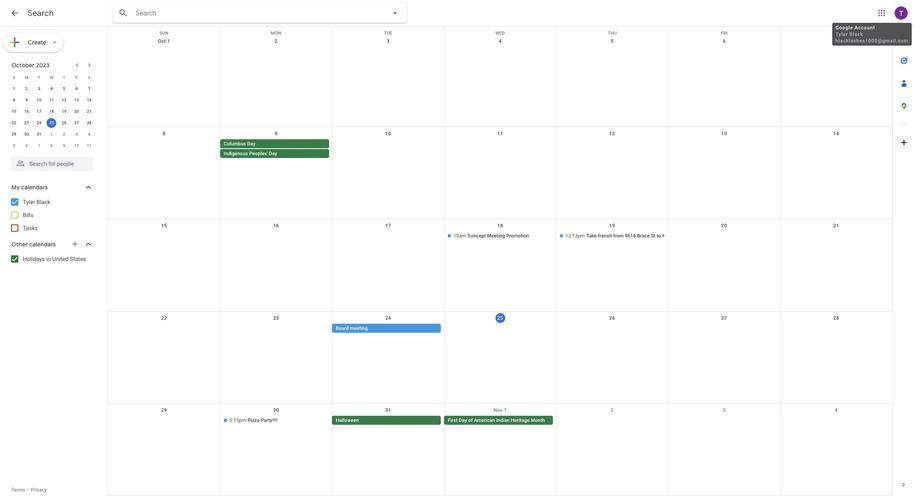 Task type: locate. For each thing, give the bounding box(es) containing it.
calendars up in at the left
[[29, 241, 56, 248]]

0 horizontal spatial 7
[[38, 144, 40, 148]]

1 vertical spatial 6
[[75, 86, 78, 91]]

29 for nov 1
[[161, 408, 167, 414]]

1 horizontal spatial 21
[[833, 223, 839, 229]]

5 down 29 'element' in the top left of the page
[[13, 144, 15, 148]]

1 horizontal spatial 7
[[88, 86, 90, 91]]

1 horizontal spatial 31
[[385, 408, 391, 414]]

day inside button
[[459, 418, 467, 424]]

calendars
[[21, 184, 48, 191], [29, 241, 56, 248]]

t left f on the left of page
[[63, 75, 65, 80]]

indian
[[496, 418, 510, 424]]

0 horizontal spatial 23
[[24, 121, 29, 125]]

1 horizontal spatial 14
[[833, 131, 839, 136]]

0 horizontal spatial t
[[38, 75, 40, 80]]

25 inside the 25, today element
[[49, 121, 54, 125]]

0 horizontal spatial 9
[[25, 98, 28, 102]]

search heading
[[28, 8, 54, 18]]

11 element
[[47, 95, 56, 105]]

5 up 12 element
[[63, 86, 65, 91]]

9 down november 2 element on the left top
[[63, 144, 65, 148]]

0 vertical spatial 21
[[87, 109, 91, 114]]

1 horizontal spatial 11
[[87, 144, 91, 148]]

row group containing 1
[[8, 83, 95, 152]]

oct
[[158, 38, 166, 44]]

american
[[474, 418, 495, 424]]

meeting
[[487, 233, 505, 239]]

9 up "16" element
[[25, 98, 28, 102]]

november 9 element
[[59, 141, 69, 151]]

18 up meeting
[[497, 223, 503, 229]]

31 up "halloween" button
[[385, 408, 391, 414]]

1 vertical spatial 28
[[833, 316, 839, 321]]

0 vertical spatial calendars
[[21, 184, 48, 191]]

1 horizontal spatial 23
[[273, 316, 279, 321]]

31 down 24 element
[[37, 132, 41, 137]]

25
[[49, 121, 54, 125], [497, 316, 503, 321]]

1 vertical spatial 14
[[833, 131, 839, 136]]

0 vertical spatial 16
[[24, 109, 29, 114]]

mon
[[271, 31, 281, 36]]

21
[[87, 109, 91, 114], [833, 223, 839, 229]]

create button
[[3, 33, 64, 52]]

1 horizontal spatial tyler
[[836, 31, 848, 37]]

1 down the 25, today element
[[50, 132, 53, 137]]

0 vertical spatial 25
[[49, 121, 54, 125]]

1 vertical spatial 20
[[721, 223, 727, 229]]

1 vertical spatial 27
[[721, 316, 727, 321]]

0 vertical spatial 27
[[74, 121, 79, 125]]

my
[[11, 184, 20, 191]]

0 vertical spatial tyler
[[836, 31, 848, 37]]

tyler
[[836, 31, 848, 37], [23, 199, 35, 206]]

14 for sun
[[833, 131, 839, 136]]

30 up party!!!!
[[273, 408, 279, 414]]

1 vertical spatial 23
[[273, 316, 279, 321]]

0 horizontal spatial 14
[[87, 98, 91, 102]]

concept
[[468, 233, 486, 239]]

18 down 11 element
[[49, 109, 54, 114]]

7
[[835, 38, 838, 44], [88, 86, 90, 91], [38, 144, 40, 148]]

1 vertical spatial 24
[[385, 316, 391, 321]]

2 horizontal spatial 6
[[723, 38, 726, 44]]

create
[[28, 39, 46, 46]]

6
[[723, 38, 726, 44], [75, 86, 78, 91], [25, 144, 28, 148]]

2 vertical spatial 11
[[87, 144, 91, 148]]

black down account
[[849, 31, 863, 37]]

None search field
[[113, 3, 407, 23]]

row group
[[8, 83, 95, 152]]

31 inside grid
[[385, 408, 391, 414]]

7 down sat
[[835, 38, 838, 44]]

25, today element
[[47, 118, 56, 128]]

0 vertical spatial 20
[[74, 109, 79, 114]]

0 vertical spatial 19
[[62, 109, 66, 114]]

30 element
[[22, 130, 31, 139]]

12
[[62, 98, 66, 102], [609, 131, 615, 136]]

black inside my calendars list
[[36, 199, 50, 206]]

0 horizontal spatial 25
[[49, 121, 54, 125]]

peoples'
[[249, 151, 268, 156]]

2 horizontal spatial 9
[[275, 131, 278, 136]]

14
[[87, 98, 91, 102], [833, 131, 839, 136]]

s right f on the left of page
[[88, 75, 90, 80]]

0 vertical spatial 11
[[49, 98, 54, 102]]

28
[[87, 121, 91, 125], [833, 316, 839, 321]]

1 horizontal spatial t
[[63, 75, 65, 80]]

1 horizontal spatial 10
[[74, 144, 79, 148]]

18 inside october 2023 'grid'
[[49, 109, 54, 114]]

27 inside grid
[[721, 316, 727, 321]]

12 for sun
[[609, 131, 615, 136]]

1 vertical spatial 11
[[497, 131, 503, 136]]

7 for 1
[[88, 86, 90, 91]]

go back image
[[10, 8, 20, 18]]

4
[[499, 38, 502, 44], [50, 86, 53, 91], [88, 132, 90, 137], [835, 408, 838, 414]]

10 for sun
[[385, 131, 391, 136]]

19
[[62, 109, 66, 114], [609, 223, 615, 229]]

0 vertical spatial 7
[[835, 38, 838, 44]]

united
[[52, 256, 69, 263]]

october
[[11, 62, 35, 69]]

tab list
[[893, 27, 915, 474]]

t left w
[[38, 75, 40, 80]]

19 down 12 element
[[62, 109, 66, 114]]

1 vertical spatial black
[[36, 199, 50, 206]]

0 vertical spatial 6
[[723, 38, 726, 44]]

0 horizontal spatial 13
[[74, 98, 79, 102]]

7 for oct 1
[[835, 38, 838, 44]]

day
[[247, 141, 255, 147], [269, 151, 277, 156], [459, 418, 467, 424]]

2 horizontal spatial 8
[[163, 131, 166, 136]]

19 element
[[59, 107, 69, 117]]

16
[[24, 109, 29, 114], [273, 223, 279, 229]]

5
[[611, 38, 614, 44], [63, 86, 65, 91], [13, 144, 15, 148]]

0 horizontal spatial 18
[[49, 109, 54, 114]]

18
[[49, 109, 54, 114], [497, 223, 503, 229]]

2 horizontal spatial day
[[459, 418, 467, 424]]

grid
[[108, 27, 892, 497]]

5:15pm
[[229, 418, 246, 424]]

november 11 element
[[84, 141, 94, 151]]

row containing oct 1
[[108, 35, 892, 127]]

from
[[613, 233, 624, 239]]

2 vertical spatial 6
[[25, 144, 28, 148]]

tyler down google
[[836, 31, 848, 37]]

28 inside october 2023 'grid'
[[87, 121, 91, 125]]

24 up "board meeting" button on the left bottom of the page
[[385, 316, 391, 321]]

24 down 17 element
[[37, 121, 41, 125]]

28 element
[[84, 118, 94, 128]]

0 horizontal spatial black
[[36, 199, 50, 206]]

november 1 element
[[47, 130, 56, 139]]

1 vertical spatial 22
[[161, 316, 167, 321]]

11 for sun
[[497, 131, 503, 136]]

17
[[37, 109, 41, 114], [385, 223, 391, 229]]

thu
[[608, 31, 617, 36]]

0 horizontal spatial tyler
[[23, 199, 35, 206]]

account
[[855, 25, 875, 31]]

13 inside october 2023 'grid'
[[74, 98, 79, 102]]

1 horizontal spatial 24
[[385, 316, 391, 321]]

6 down 30 element
[[25, 144, 28, 148]]

7 up 14 element
[[88, 86, 90, 91]]

month
[[531, 418, 545, 424]]

0 horizontal spatial 19
[[62, 109, 66, 114]]

wed
[[495, 31, 505, 36]]

7 down 31 element
[[38, 144, 40, 148]]

0 horizontal spatial 10
[[37, 98, 41, 102]]

1 vertical spatial calendars
[[29, 241, 56, 248]]

2 vertical spatial 5
[[13, 144, 15, 148]]

3
[[387, 38, 390, 44], [38, 86, 40, 91], [75, 132, 78, 137], [723, 408, 726, 414]]

24 inside grid
[[385, 316, 391, 321]]

s
[[13, 75, 15, 80], [88, 75, 90, 80]]

0 vertical spatial 8
[[13, 98, 15, 102]]

2 horizontal spatial 11
[[497, 131, 503, 136]]

t
[[38, 75, 40, 80], [63, 75, 65, 80]]

2 horizontal spatial 10
[[385, 131, 391, 136]]

0 vertical spatial 28
[[87, 121, 91, 125]]

30 down 23 element at the left top
[[24, 132, 29, 137]]

23 element
[[22, 118, 31, 128]]

0 horizontal spatial 20
[[74, 109, 79, 114]]

20
[[74, 109, 79, 114], [721, 223, 727, 229]]

columbus
[[224, 141, 246, 147]]

19 inside october 2023 'grid'
[[62, 109, 66, 114]]

13
[[74, 98, 79, 102], [721, 131, 727, 136]]

25 cell
[[45, 117, 58, 129]]

fri
[[721, 31, 728, 36]]

board
[[336, 326, 349, 331]]

indigenous peoples' day button
[[220, 149, 329, 158]]

24 element
[[34, 118, 44, 128]]

29 inside 29 'element'
[[12, 132, 16, 137]]

day down columbus day "button"
[[269, 151, 277, 156]]

1 horizontal spatial 13
[[721, 131, 727, 136]]

hospital
[[688, 233, 706, 239]]

row containing sun
[[108, 27, 892, 36]]

black
[[849, 31, 863, 37], [36, 199, 50, 206]]

2
[[275, 38, 278, 44], [25, 86, 28, 91], [63, 132, 65, 137], [611, 408, 614, 414]]

october 2023 grid
[[8, 72, 95, 152]]

0 horizontal spatial 17
[[37, 109, 41, 114]]

13 inside grid
[[721, 131, 727, 136]]

11 inside grid
[[497, 131, 503, 136]]

0 vertical spatial 14
[[87, 98, 91, 102]]

0 horizontal spatial 11
[[49, 98, 54, 102]]

0 horizontal spatial 21
[[87, 109, 91, 114]]

my calendars list
[[2, 196, 101, 235]]

search image
[[115, 5, 131, 21]]

5:15pm pizza party!!!!
[[229, 418, 278, 424]]

day up the peoples'
[[247, 141, 255, 147]]

s left m
[[13, 75, 15, 80]]

1 horizontal spatial 25
[[497, 316, 503, 321]]

14 inside 14 element
[[87, 98, 91, 102]]

heritage
[[511, 418, 530, 424]]

1 vertical spatial 7
[[88, 86, 90, 91]]

0 vertical spatial 9
[[25, 98, 28, 102]]

holidays in united states
[[23, 256, 86, 263]]

0 horizontal spatial s
[[13, 75, 15, 80]]

google
[[836, 25, 853, 31]]

22
[[12, 121, 16, 125], [161, 316, 167, 321]]

5 inside grid
[[611, 38, 614, 44]]

6 down fri
[[723, 38, 726, 44]]

27 inside october 2023 'grid'
[[74, 121, 79, 125]]

0 horizontal spatial 24
[[37, 121, 41, 125]]

2 vertical spatial day
[[459, 418, 467, 424]]

0 vertical spatial 22
[[12, 121, 16, 125]]

5 down thu
[[611, 38, 614, 44]]

31 inside 31 element
[[37, 132, 41, 137]]

st
[[651, 233, 655, 239]]

26
[[62, 121, 66, 125], [609, 316, 615, 321]]

cell
[[108, 139, 220, 159], [220, 139, 332, 159], [444, 139, 556, 159], [556, 139, 668, 159], [780, 139, 892, 159], [108, 232, 220, 241], [220, 232, 332, 241], [780, 232, 892, 241], [108, 324, 220, 334], [220, 324, 332, 334], [444, 324, 556, 334], [780, 324, 892, 334], [108, 416, 220, 426], [556, 416, 668, 426]]

row
[[108, 27, 892, 36], [108, 35, 892, 127], [8, 72, 95, 83], [8, 83, 95, 95], [8, 95, 95, 106], [8, 106, 95, 117], [8, 117, 95, 129], [108, 127, 892, 219], [8, 129, 95, 140], [8, 140, 95, 152], [108, 219, 892, 312], [108, 312, 892, 404], [108, 404, 892, 497]]

terms link
[[11, 488, 25, 493]]

holidays
[[23, 256, 45, 263]]

30
[[24, 132, 29, 137], [273, 408, 279, 414]]

15
[[12, 109, 16, 114], [161, 223, 167, 229]]

19 up from on the right top
[[609, 223, 615, 229]]

9 up columbus day "button"
[[275, 131, 278, 136]]

add other calendars image
[[71, 240, 79, 248]]

0 horizontal spatial 22
[[12, 121, 16, 125]]

0 horizontal spatial 8
[[13, 98, 15, 102]]

tasks
[[23, 225, 38, 232]]

day left of
[[459, 418, 467, 424]]

1 vertical spatial 29
[[161, 408, 167, 414]]

other calendars button
[[2, 238, 101, 251]]

10
[[37, 98, 41, 102], [385, 131, 391, 136], [74, 144, 79, 148]]

0 vertical spatial day
[[247, 141, 255, 147]]

5 for 1
[[63, 86, 65, 91]]

2 vertical spatial 9
[[63, 144, 65, 148]]

1 horizontal spatial 26
[[609, 316, 615, 321]]

12 inside october 2023 'grid'
[[62, 98, 66, 102]]

0 vertical spatial 26
[[62, 121, 66, 125]]

26 inside october 2023 'grid'
[[62, 121, 66, 125]]

1 horizontal spatial 30
[[273, 408, 279, 414]]

1 horizontal spatial 28
[[833, 316, 839, 321]]

1 horizontal spatial 22
[[161, 316, 167, 321]]

Search text field
[[136, 9, 367, 18]]

1 horizontal spatial s
[[88, 75, 90, 80]]

23
[[24, 121, 29, 125], [273, 316, 279, 321]]

day for first
[[459, 418, 467, 424]]

0 horizontal spatial 12
[[62, 98, 66, 102]]

29 element
[[9, 130, 19, 139]]

1 vertical spatial 16
[[273, 223, 279, 229]]

0 horizontal spatial day
[[247, 141, 255, 147]]

states
[[70, 256, 86, 263]]

privacy link
[[31, 488, 47, 493]]

9 for sun
[[275, 131, 278, 136]]

tyler up bills
[[23, 199, 35, 206]]

0 horizontal spatial 28
[[87, 121, 91, 125]]

party!!!!
[[261, 418, 278, 424]]

1 vertical spatial 8
[[163, 131, 166, 136]]

tyler black
[[23, 199, 50, 206]]

11 for october 2023
[[49, 98, 54, 102]]

30 inside 30 element
[[24, 132, 29, 137]]

1 vertical spatial 12
[[609, 131, 615, 136]]

0 horizontal spatial 16
[[24, 109, 29, 114]]

8
[[13, 98, 15, 102], [163, 131, 166, 136], [50, 144, 53, 148]]

november 5 element
[[9, 141, 19, 151]]

6 down f on the left of page
[[75, 86, 78, 91]]

1 horizontal spatial 27
[[721, 316, 727, 321]]

1 vertical spatial 30
[[273, 408, 279, 414]]

november 2 element
[[59, 130, 69, 139]]

calendars up tyler black
[[21, 184, 48, 191]]

0 vertical spatial 10
[[37, 98, 41, 102]]

1 vertical spatial 18
[[497, 223, 503, 229]]

to
[[657, 233, 661, 239]]

None search field
[[0, 153, 101, 171]]

black down the my calendars dropdown button
[[36, 199, 50, 206]]

1 horizontal spatial 12
[[609, 131, 615, 136]]

2 t from the left
[[63, 75, 65, 80]]

cell containing columbus day
[[220, 139, 332, 159]]

2 horizontal spatial 7
[[835, 38, 838, 44]]

8 for sun
[[163, 131, 166, 136]]

1 horizontal spatial black
[[849, 31, 863, 37]]



Task type: vqa. For each thing, say whether or not it's contained in the screenshot.


Task type: describe. For each thing, give the bounding box(es) containing it.
2 s from the left
[[88, 75, 90, 80]]

take
[[586, 233, 597, 239]]

15 element
[[9, 107, 19, 117]]

21 inside october 2023 'grid'
[[87, 109, 91, 114]]

24 inside october 2023 'grid'
[[37, 121, 41, 125]]

terms
[[11, 488, 25, 493]]

31 for nov 1
[[385, 408, 391, 414]]

november 10 element
[[72, 141, 81, 151]]

1 right oct
[[167, 38, 170, 44]]

sun
[[159, 31, 168, 36]]

grid containing oct 1
[[108, 27, 892, 497]]

25 inside grid
[[497, 316, 503, 321]]

my calendars
[[11, 184, 48, 191]]

1 up 15 element
[[13, 86, 15, 91]]

google account tyler black blacklashes1000@gmail.com
[[836, 25, 908, 44]]

halloween
[[336, 418, 359, 424]]

10am concept meeting promotion
[[454, 233, 529, 239]]

1 horizontal spatial 16
[[273, 223, 279, 229]]

13 for sun
[[721, 131, 727, 136]]

15 inside october 2023 'grid'
[[12, 109, 16, 114]]

31 element
[[34, 130, 44, 139]]

columbus day button
[[220, 139, 329, 148]]

17 element
[[34, 107, 44, 117]]

1 right nov
[[504, 408, 507, 414]]

columbus day indigenous peoples' day
[[224, 141, 277, 156]]

promotion
[[506, 233, 529, 239]]

1 vertical spatial 21
[[833, 223, 839, 229]]

28 inside grid
[[833, 316, 839, 321]]

transit
[[598, 233, 612, 239]]

16 element
[[22, 107, 31, 117]]

tue
[[384, 31, 392, 36]]

nov 1
[[493, 408, 507, 414]]

november 6 element
[[22, 141, 31, 151]]

blacklashes1000@gmail.com
[[836, 38, 908, 44]]

board meeting
[[336, 326, 368, 331]]

10 for october 2023
[[37, 98, 41, 102]]

my calendars button
[[2, 181, 101, 194]]

–
[[26, 488, 30, 493]]

13 element
[[72, 95, 81, 105]]

12 for october 2023
[[62, 98, 66, 102]]

search options image
[[387, 5, 403, 21]]

1 t from the left
[[38, 75, 40, 80]]

5 for oct 1
[[611, 38, 614, 44]]

6 for 1
[[75, 86, 78, 91]]

row containing 5
[[8, 140, 95, 152]]

12 element
[[59, 95, 69, 105]]

november 3 element
[[72, 130, 81, 139]]

search
[[28, 8, 54, 18]]

18 element
[[47, 107, 56, 117]]

tyler inside the google account tyler black blacklashes1000@gmail.com
[[836, 31, 848, 37]]

31 for 1
[[37, 132, 41, 137]]

6 for oct 1
[[723, 38, 726, 44]]

first
[[448, 418, 458, 424]]

26 element
[[59, 118, 69, 128]]

12:13pm take transit from 9616 brace st to henry ford hospital
[[565, 233, 706, 239]]

tyler inside my calendars list
[[23, 199, 35, 206]]

9616
[[625, 233, 636, 239]]

8 for october 2023
[[13, 98, 15, 102]]

privacy
[[31, 488, 47, 493]]

2023
[[36, 62, 50, 69]]

black inside the google account tyler black blacklashes1000@gmail.com
[[849, 31, 863, 37]]

ford
[[676, 233, 686, 239]]

1 s from the left
[[13, 75, 15, 80]]

2 vertical spatial 10
[[74, 144, 79, 148]]

22 inside 22 element
[[12, 121, 16, 125]]

day for columbus
[[247, 141, 255, 147]]

sat
[[832, 31, 840, 36]]

23 inside 'grid'
[[24, 121, 29, 125]]

bills
[[23, 212, 33, 219]]

board meeting button
[[332, 324, 441, 333]]

other
[[11, 241, 28, 248]]

pizza
[[248, 418, 260, 424]]

30 for 1
[[24, 132, 29, 137]]

20 inside 20 element
[[74, 109, 79, 114]]

other calendars
[[11, 241, 56, 248]]

14 element
[[84, 95, 94, 105]]

nov
[[493, 408, 503, 414]]

12:13pm
[[565, 233, 585, 239]]

1 horizontal spatial 15
[[161, 223, 167, 229]]

indigenous
[[224, 151, 248, 156]]

henry
[[662, 233, 675, 239]]

10 element
[[34, 95, 44, 105]]

terms – privacy
[[11, 488, 47, 493]]

1 vertical spatial day
[[269, 151, 277, 156]]

m
[[25, 75, 28, 80]]

november 8 element
[[47, 141, 56, 151]]

17 inside october 2023 'grid'
[[37, 109, 41, 114]]

first day of american indian heritage month
[[448, 418, 545, 424]]

13 for october 2023
[[74, 98, 79, 102]]

16 inside october 2023 'grid'
[[24, 109, 29, 114]]

22 inside grid
[[161, 316, 167, 321]]

row containing 1
[[8, 83, 95, 95]]

27 element
[[72, 118, 81, 128]]

october 2023
[[11, 62, 50, 69]]

calendars for other calendars
[[29, 241, 56, 248]]

2 vertical spatial 7
[[38, 144, 40, 148]]

row containing s
[[8, 72, 95, 83]]

f
[[75, 75, 78, 80]]

11 inside row
[[87, 144, 91, 148]]

of
[[468, 418, 473, 424]]

calendars for my calendars
[[21, 184, 48, 191]]

20 inside grid
[[721, 223, 727, 229]]

Search for people text field
[[16, 157, 88, 171]]

oct 1
[[158, 38, 170, 44]]

w
[[50, 75, 53, 80]]

november 7 element
[[34, 141, 44, 151]]

1 horizontal spatial 9
[[63, 144, 65, 148]]

14 for october 2023
[[87, 98, 91, 102]]

0 horizontal spatial 6
[[25, 144, 28, 148]]

1 horizontal spatial 17
[[385, 223, 391, 229]]

21 element
[[84, 107, 94, 117]]

meeting
[[350, 326, 368, 331]]

halloween button
[[332, 416, 441, 425]]

9 for october 2023
[[25, 98, 28, 102]]

30 for nov 1
[[273, 408, 279, 414]]

brace
[[637, 233, 650, 239]]

22 element
[[9, 118, 19, 128]]

20 element
[[72, 107, 81, 117]]

november 4 element
[[84, 130, 94, 139]]

10am
[[454, 233, 466, 239]]

1 horizontal spatial 8
[[50, 144, 53, 148]]

first day of american indian heritage month button
[[444, 416, 553, 425]]

29 for 1
[[12, 132, 16, 137]]

in
[[46, 256, 51, 263]]

1 vertical spatial 19
[[609, 223, 615, 229]]



